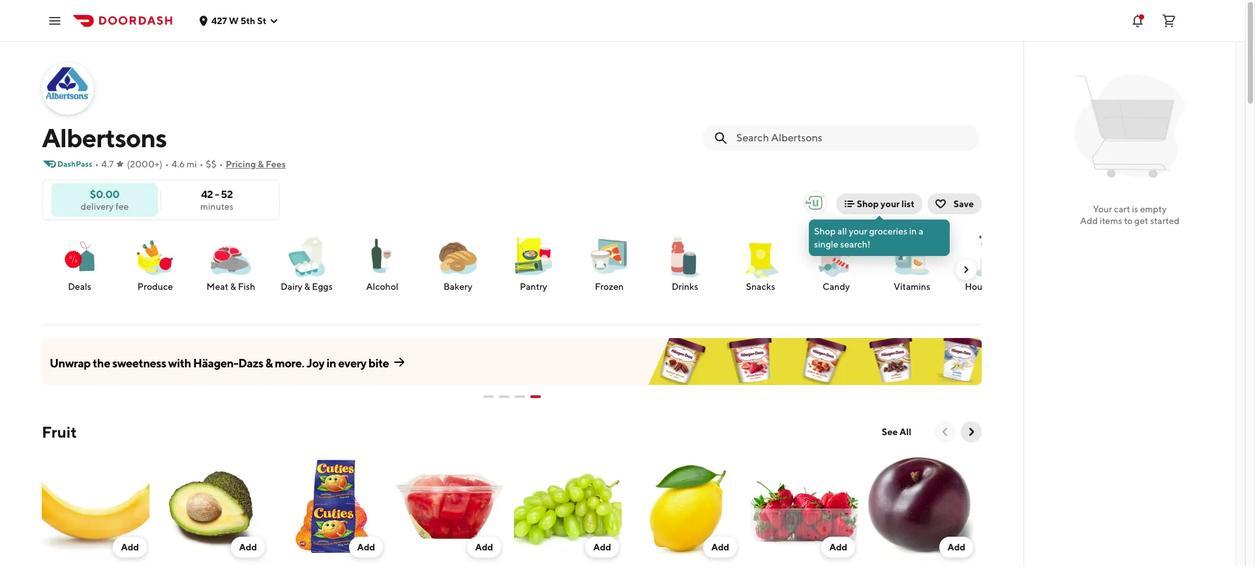Task type: vqa. For each thing, say whether or not it's contained in the screenshot.
veggie cheese sandwich freshly grilled onions, mushrooms and green peppers layered with lettuce, tomatoes and slices of american style cheese on a soft, toasted sesame seed bun. or start with the bun and cheese and build your own from scratch. not a veggie burger.
no



Task type: describe. For each thing, give the bounding box(es) containing it.
427 w 5th st
[[211, 15, 266, 26]]

shop for shop all your groceries in a single search!
[[814, 226, 836, 237]]

shop your list button
[[836, 194, 922, 215]]

bakery image
[[435, 234, 482, 281]]

pantry
[[520, 282, 547, 292]]

w
[[229, 15, 239, 26]]

frozen image
[[586, 234, 633, 281]]

deals image
[[56, 234, 103, 281]]

save button
[[928, 194, 982, 215]]

fish
[[238, 282, 255, 292]]

search!
[[840, 239, 871, 250]]

shop all your groceries in a single search!
[[814, 226, 924, 250]]

household
[[965, 282, 1010, 292]]

next button of carousel image
[[965, 426, 978, 439]]

dazs
[[238, 357, 263, 371]]

add for cuties seedless california mandarins (2 lb) image on the bottom
[[357, 543, 375, 553]]

& inside 'link'
[[230, 282, 236, 292]]

1 vertical spatial in
[[327, 357, 336, 371]]

drinks
[[672, 282, 698, 292]]

& right dazs
[[265, 357, 273, 371]]

2 • from the left
[[165, 159, 169, 170]]

52
[[221, 188, 233, 201]]

3 • from the left
[[199, 159, 203, 170]]

mi
[[187, 159, 197, 170]]

is
[[1132, 204, 1138, 215]]

delivery
[[81, 201, 114, 212]]

fruit
[[42, 423, 77, 442]]

meat & fish link
[[198, 234, 264, 294]]

banana (each) image
[[42, 453, 149, 561]]

unwrap
[[50, 357, 91, 371]]

• 4.6 mi • $$ • pricing & fees
[[165, 159, 286, 170]]

snacks
[[746, 282, 775, 292]]

albertsons
[[42, 123, 167, 153]]

to
[[1124, 216, 1133, 226]]

drinks image
[[662, 234, 709, 281]]

produce image
[[132, 234, 179, 281]]

more.
[[275, 357, 304, 371]]

your inside button
[[881, 199, 900, 209]]

empty retail cart image
[[1069, 65, 1191, 188]]

$0.00 delivery fee
[[81, 188, 129, 212]]

previous button of carousel image
[[939, 426, 952, 439]]

deals link
[[47, 234, 112, 294]]

logo image
[[805, 192, 826, 213]]

fees
[[266, 159, 286, 170]]

strawberries (pack) image
[[750, 453, 858, 561]]

hass avocado image
[[160, 453, 268, 561]]

frozen link
[[577, 234, 642, 294]]

all
[[900, 427, 911, 438]]

every
[[338, 357, 366, 371]]

$$
[[206, 159, 217, 170]]

frozen
[[595, 282, 624, 292]]

dashpass
[[57, 159, 92, 169]]

bite
[[369, 357, 389, 371]]

single
[[814, 239, 839, 250]]

427
[[211, 15, 227, 26]]

produce link
[[123, 234, 188, 294]]

sweetness
[[112, 357, 166, 371]]

list
[[902, 199, 915, 209]]

save
[[954, 199, 974, 209]]

items
[[1100, 216, 1122, 226]]

4 • from the left
[[219, 159, 223, 170]]

5th
[[241, 15, 255, 26]]

pantry link
[[501, 234, 566, 294]]

dairy & eggs
[[281, 282, 333, 292]]

pricing
[[226, 159, 256, 170]]

Search Albertsons search field
[[736, 131, 969, 145]]

add for watermelon cup (12 oz) image
[[475, 543, 493, 553]]

add for banana (each) image
[[121, 543, 139, 553]]



Task type: locate. For each thing, give the bounding box(es) containing it.
dairy
[[281, 282, 303, 292]]

started
[[1150, 216, 1180, 226]]

your
[[1093, 204, 1112, 215]]

shop inside button
[[857, 199, 879, 209]]

the
[[93, 357, 110, 371]]

1 vertical spatial your
[[849, 226, 868, 237]]

meat & fish
[[207, 282, 255, 292]]

• right $$
[[219, 159, 223, 170]]

add for the cotton candy grapes (bunch) image
[[593, 543, 611, 553]]

0 items, open order cart image
[[1161, 13, 1177, 28]]

minutes
[[200, 201, 234, 212]]

&
[[258, 159, 264, 170], [230, 282, 236, 292], [304, 282, 310, 292], [265, 357, 273, 371]]

produce
[[138, 282, 173, 292]]

unwrap the sweetness with häagen-dazs & more. joy in every bite
[[50, 357, 389, 371]]

add
[[1080, 216, 1098, 226], [121, 543, 139, 553], [239, 543, 257, 553], [357, 543, 375, 553], [475, 543, 493, 553], [593, 543, 611, 553], [711, 543, 729, 553], [830, 543, 848, 553], [948, 543, 966, 553]]

-
[[215, 188, 219, 201]]

shop
[[857, 199, 879, 209], [814, 226, 836, 237]]

with
[[168, 357, 191, 371]]

fruit link
[[42, 422, 77, 443]]

in left a
[[909, 226, 917, 237]]

meat
[[207, 282, 228, 292]]

cart
[[1114, 204, 1130, 215]]

black plum (each) image
[[868, 453, 976, 561]]

household image
[[964, 234, 1011, 281]]

your inside shop all your groceries in a single search!
[[849, 226, 868, 237]]

• left 4.7
[[95, 159, 99, 170]]

watermelon cup (12 oz) image
[[396, 453, 504, 561]]

your
[[881, 199, 900, 209], [849, 226, 868, 237]]

large lemon image
[[632, 453, 740, 561]]

0 vertical spatial shop
[[857, 199, 879, 209]]

vitamins link
[[879, 234, 945, 294]]

shop up single
[[814, 226, 836, 237]]

shop up shop all your groceries in a single search!
[[857, 199, 879, 209]]

candy link
[[804, 234, 869, 294]]

42
[[201, 188, 213, 201]]

1 • from the left
[[95, 159, 99, 170]]

alcohol image
[[359, 234, 406, 280]]

dairy & eggs link
[[274, 234, 339, 294]]

add for strawberries (pack) image
[[830, 543, 848, 553]]

add inside your cart is empty add items to get started
[[1080, 216, 1098, 226]]

pricing & fees button
[[226, 154, 286, 175]]

• right mi
[[199, 159, 203, 170]]

all
[[838, 226, 847, 237]]

household link
[[955, 234, 1020, 294]]

(2000+)
[[127, 159, 163, 170]]

st
[[257, 15, 266, 26]]

in
[[909, 226, 917, 237], [327, 357, 336, 371]]

bakery
[[444, 282, 472, 292]]

candy
[[823, 282, 850, 292]]

your up the search!
[[849, 226, 868, 237]]

deals
[[68, 282, 91, 292]]

1 vertical spatial shop
[[814, 226, 836, 237]]

42 - 52 minutes
[[200, 188, 234, 212]]

add for hass avocado image
[[239, 543, 257, 553]]

fee
[[115, 201, 129, 212]]

4.6
[[172, 159, 185, 170]]

$0.00
[[90, 188, 120, 201]]

shop for shop your list
[[857, 199, 879, 209]]

see
[[882, 427, 898, 438]]

& left the fish
[[230, 282, 236, 292]]

snacks image
[[737, 234, 784, 281]]

candy image
[[813, 234, 860, 281]]

cotton candy grapes (bunch) image
[[514, 453, 622, 561]]

0 horizontal spatial shop
[[814, 226, 836, 237]]

drinks link
[[652, 234, 718, 294]]

0 vertical spatial in
[[909, 226, 917, 237]]

vitamins
[[894, 282, 930, 292]]

alcohol link
[[350, 234, 415, 294]]

notification bell image
[[1130, 13, 1146, 28]]

get
[[1135, 216, 1149, 226]]

add for black plum (each) image
[[948, 543, 966, 553]]

•
[[95, 159, 99, 170], [165, 159, 169, 170], [199, 159, 203, 170], [219, 159, 223, 170]]

in right joy
[[327, 357, 336, 371]]

meat & fish image
[[207, 234, 254, 281]]

see all link
[[874, 422, 919, 443]]

• left 4.6
[[165, 159, 169, 170]]

häagen-
[[193, 357, 238, 371]]

eggs
[[312, 282, 333, 292]]

0 horizontal spatial your
[[849, 226, 868, 237]]

& left fees
[[258, 159, 264, 170]]

bakery link
[[425, 234, 491, 294]]

in inside shop all your groceries in a single search!
[[909, 226, 917, 237]]

add button
[[113, 538, 147, 558], [113, 538, 147, 558], [231, 538, 265, 558], [231, 538, 265, 558], [349, 538, 383, 558], [349, 538, 383, 558], [467, 538, 501, 558], [467, 538, 501, 558], [586, 538, 619, 558], [586, 538, 619, 558], [704, 538, 737, 558], [704, 538, 737, 558], [822, 538, 855, 558], [822, 538, 855, 558], [940, 538, 973, 558], [940, 538, 973, 558]]

1 horizontal spatial your
[[881, 199, 900, 209]]

427 w 5th st button
[[198, 15, 280, 26]]

dairy & eggs image
[[283, 234, 330, 281]]

pantry image
[[510, 234, 557, 281]]

snacks link
[[728, 234, 793, 294]]

open menu image
[[47, 13, 63, 28]]

empty
[[1140, 204, 1167, 215]]

a
[[919, 226, 924, 237]]

joy
[[306, 357, 324, 371]]

4.7
[[101, 159, 114, 170]]

add for large lemon image
[[711, 543, 729, 553]]

0 horizontal spatial in
[[327, 357, 336, 371]]

1 horizontal spatial shop
[[857, 199, 879, 209]]

shop your list
[[857, 199, 915, 209]]

1 horizontal spatial in
[[909, 226, 917, 237]]

shop all your groceries in a single search! tooltip
[[809, 216, 950, 256]]

albertsons image
[[43, 64, 93, 114]]

see all
[[882, 427, 911, 438]]

vitamins image
[[889, 234, 936, 281]]

alcohol
[[366, 282, 398, 292]]

next image
[[961, 265, 971, 275]]

shop inside shop all your groceries in a single search!
[[814, 226, 836, 237]]

your cart is empty add items to get started
[[1080, 204, 1180, 226]]

cuties seedless california mandarins (2 lb) image
[[278, 453, 386, 561]]

your left list
[[881, 199, 900, 209]]

& left the eggs
[[304, 282, 310, 292]]

groceries
[[869, 226, 908, 237]]

0 vertical spatial your
[[881, 199, 900, 209]]



